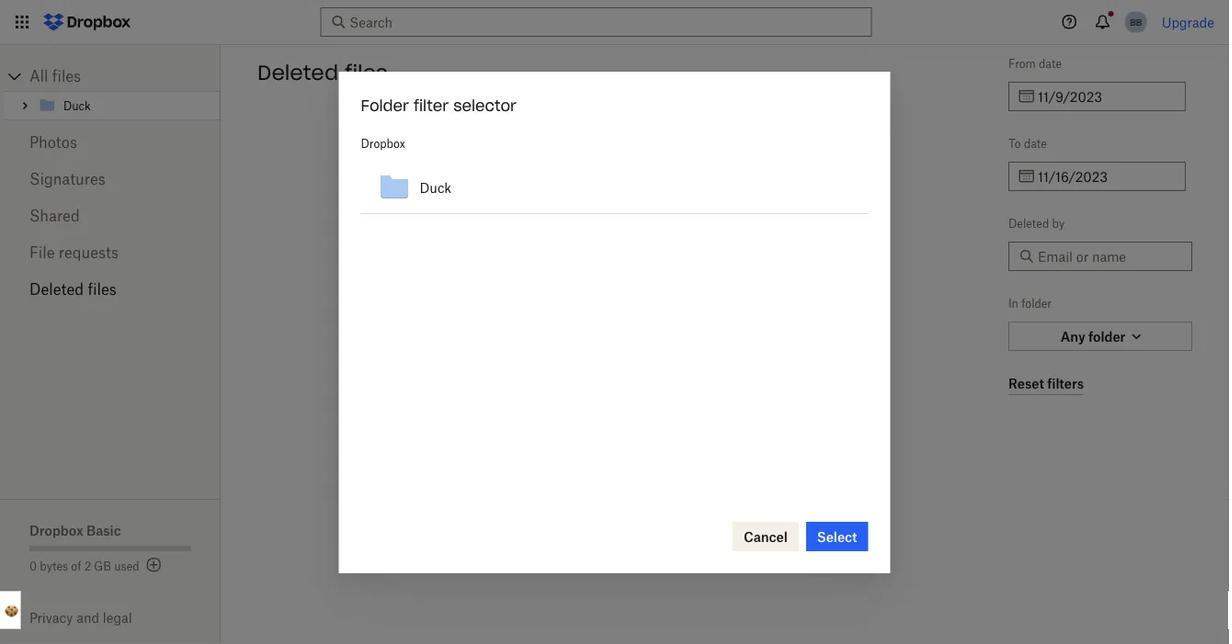 Task type: vqa. For each thing, say whether or not it's contained in the screenshot.
cancel button
yes



Task type: locate. For each thing, give the bounding box(es) containing it.
dropbox for dropbox
[[361, 137, 405, 150]]

file requests
[[29, 244, 119, 262]]

2 vertical spatial deleted
[[29, 281, 84, 298]]

dropbox
[[361, 137, 405, 150], [29, 523, 83, 539]]

upgrade
[[1162, 14, 1215, 30]]

dropbox up bytes
[[29, 523, 83, 539]]

all files tree
[[3, 62, 221, 120]]

all
[[29, 67, 48, 85]]

to date
[[1009, 137, 1048, 150]]

1 vertical spatial date
[[1025, 137, 1048, 150]]

1 vertical spatial deleted
[[1009, 217, 1050, 230]]

1 horizontal spatial deleted files
[[258, 60, 388, 86]]

duck row
[[361, 162, 869, 214]]

used
[[114, 560, 139, 574]]

deleted files link
[[29, 271, 191, 308]]

signatures link
[[29, 161, 191, 198]]

upgrade link
[[1162, 14, 1215, 30]]

2
[[84, 560, 91, 574]]

privacy
[[29, 611, 73, 626]]

0 vertical spatial deleted files
[[258, 60, 388, 86]]

date right from
[[1039, 57, 1062, 70]]

folder filter selector dialog
[[339, 72, 891, 574]]

1 vertical spatial dropbox
[[29, 523, 83, 539]]

deleted files down file requests
[[29, 281, 117, 298]]

1 vertical spatial deleted files
[[29, 281, 117, 298]]

deleted files up the folder in the top left of the page
[[258, 60, 388, 86]]

1 cell from the left
[[809, 162, 839, 214]]

0
[[29, 560, 37, 574]]

legal
[[103, 611, 132, 626]]

file requests link
[[29, 235, 191, 271]]

files right all
[[52, 67, 81, 85]]

dropbox for dropbox basic
[[29, 523, 83, 539]]

1 horizontal spatial files
[[88, 281, 117, 298]]

files down file requests link
[[88, 281, 117, 298]]

files inside tree
[[52, 67, 81, 85]]

date
[[1039, 57, 1062, 70], [1025, 137, 1048, 150]]

0 horizontal spatial files
[[52, 67, 81, 85]]

0 vertical spatial dropbox
[[361, 137, 405, 150]]

filter
[[414, 96, 449, 115]]

get more space image
[[143, 555, 165, 577]]

from
[[1009, 57, 1036, 70]]

to
[[1009, 137, 1022, 150]]

To date text field
[[1038, 166, 1176, 187]]

files for the all files link
[[52, 67, 81, 85]]

0 horizontal spatial dropbox
[[29, 523, 83, 539]]

files
[[345, 60, 388, 86], [52, 67, 81, 85], [88, 281, 117, 298]]

select button
[[806, 523, 869, 552]]

duck
[[420, 180, 452, 196]]

photos link
[[29, 124, 191, 161]]

by
[[1053, 217, 1065, 230]]

2 cell from the left
[[839, 162, 869, 214]]

files up the folder in the top left of the page
[[345, 60, 388, 86]]

0 horizontal spatial deleted files
[[29, 281, 117, 298]]

bytes
[[40, 560, 68, 574]]

cancel
[[744, 529, 788, 545]]

shared link
[[29, 198, 191, 235]]

0 vertical spatial date
[[1039, 57, 1062, 70]]

dropbox down the folder in the top left of the page
[[361, 137, 405, 150]]

date right to
[[1025, 137, 1048, 150]]

0 vertical spatial deleted
[[258, 60, 338, 86]]

dropbox logo - go to the homepage image
[[37, 7, 137, 37]]

folder filter selector
[[361, 96, 517, 115]]

privacy and legal link
[[29, 611, 221, 626]]

deleted
[[258, 60, 338, 86], [1009, 217, 1050, 230], [29, 281, 84, 298]]

dropbox inside "folder filter selector" dialog
[[361, 137, 405, 150]]

of
[[71, 560, 81, 574]]

deleted files
[[258, 60, 388, 86], [29, 281, 117, 298]]

cell
[[809, 162, 839, 214], [839, 162, 869, 214]]

2 horizontal spatial deleted
[[1009, 217, 1050, 230]]

all files
[[29, 67, 81, 85]]

file
[[29, 244, 55, 262]]

in folder
[[1009, 297, 1052, 310]]

in
[[1009, 297, 1019, 310]]

1 horizontal spatial dropbox
[[361, 137, 405, 150]]



Task type: describe. For each thing, give the bounding box(es) containing it.
selector
[[454, 96, 517, 115]]

global header element
[[0, 0, 1230, 45]]

duck table
[[361, 162, 869, 214]]

all files link
[[29, 62, 221, 91]]

from date
[[1009, 57, 1062, 70]]

folder
[[1022, 297, 1052, 310]]

0 horizontal spatial deleted
[[29, 281, 84, 298]]

cancel button
[[733, 523, 799, 552]]

date for from date
[[1039, 57, 1062, 70]]

signatures
[[29, 170, 106, 188]]

photos
[[29, 133, 77, 151]]

0 bytes of 2 gb used
[[29, 560, 139, 574]]

select
[[817, 529, 858, 545]]

date for to date
[[1025, 137, 1048, 150]]

files for deleted files link
[[88, 281, 117, 298]]

2 horizontal spatial files
[[345, 60, 388, 86]]

privacy and legal
[[29, 611, 132, 626]]

deleted files inside deleted files link
[[29, 281, 117, 298]]

1 horizontal spatial deleted
[[258, 60, 338, 86]]

gb
[[94, 560, 111, 574]]

From date text field
[[1038, 86, 1176, 107]]

folder
[[361, 96, 409, 115]]

dropbox basic
[[29, 523, 121, 539]]

shared
[[29, 207, 80, 225]]

deleted by
[[1009, 217, 1065, 230]]

and
[[76, 611, 99, 626]]

requests
[[59, 244, 119, 262]]

basic
[[86, 523, 121, 539]]



